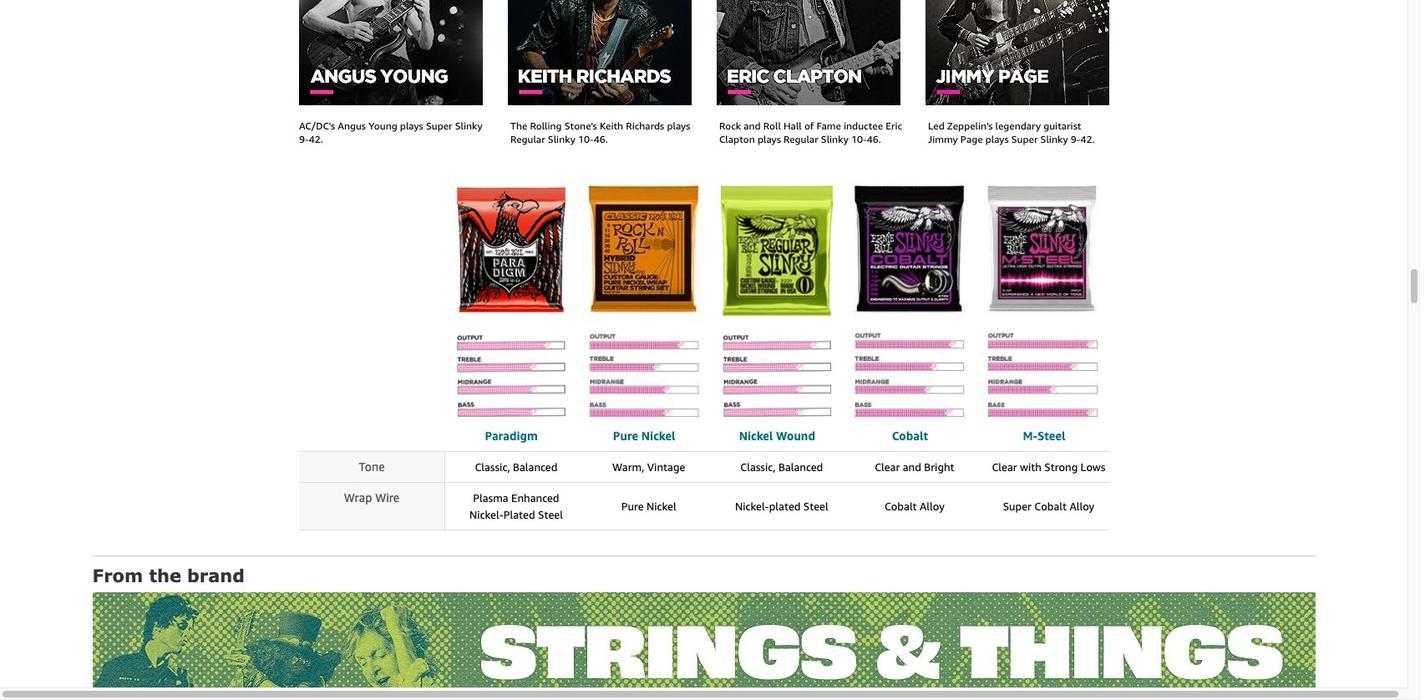 Task type: describe. For each thing, give the bounding box(es) containing it.
42. inside ac/dc's angus young plays super slinky 9-42.
[[309, 133, 323, 145]]

pure nickel link
[[613, 428, 676, 443]]

cobalt for cobalt
[[892, 428, 928, 443]]

super cobalt alloy
[[1003, 499, 1095, 513]]

wound
[[776, 428, 815, 443]]

guitarist
[[1044, 119, 1081, 132]]

0 vertical spatial pure
[[613, 428, 638, 443]]

1 horizontal spatial steel
[[804, 499, 829, 513]]

strong
[[1045, 460, 1078, 473]]

and for clear
[[903, 460, 921, 473]]

tone
[[359, 459, 385, 473]]

clear and bright
[[875, 460, 955, 473]]

plays inside the rolling stone's keith richards plays regular slinky 10-46.
[[667, 119, 690, 132]]

plays inside ac/dc's angus young plays super slinky 9-42.
[[400, 119, 423, 132]]

nickel wound link
[[739, 428, 815, 443]]

from the brand
[[92, 564, 245, 585]]

0 vertical spatial pure nickel
[[613, 428, 676, 443]]

roll
[[763, 119, 781, 132]]

plays inside rock and roll hall of fame inductee eric clapton plays regular slinky 10-46.
[[758, 133, 781, 145]]

2 vertical spatial super
[[1003, 499, 1032, 513]]

nickel up vintage at bottom left
[[641, 428, 676, 443]]

regular inside the rolling stone's keith richards plays regular slinky 10-46.
[[510, 133, 545, 145]]

cobalt down clear with strong lows
[[1035, 499, 1067, 513]]

sdf image
[[715, 178, 839, 425]]

slinky inside rock and roll hall of fame inductee eric clapton plays regular slinky 10-46.
[[821, 133, 849, 145]]

1 alloy from the left
[[920, 499, 945, 513]]

plasma enhanced nickel-plated steel
[[469, 491, 563, 521]]

m-steel
[[1023, 428, 1066, 443]]

stone's
[[565, 119, 597, 132]]

warm,
[[612, 460, 644, 473]]

paradigm
[[485, 428, 538, 443]]

angus
[[338, 119, 366, 132]]

from
[[92, 564, 143, 585]]

led zeppelin's legendary guitarist jimmy page plays super slinky 9-42.
[[928, 119, 1095, 145]]

zeppelin's
[[947, 119, 993, 132]]

plated
[[504, 508, 535, 521]]

eric
[[886, 119, 902, 132]]

nickel left wound
[[739, 428, 773, 443]]

2 balanced from the left
[[779, 460, 823, 473]]

paradigm link
[[485, 428, 538, 443]]

cobalt alloy
[[885, 499, 945, 513]]

vintage
[[647, 460, 685, 473]]

46. inside the rolling stone's keith richards plays regular slinky 10-46.
[[594, 133, 608, 145]]

fame
[[817, 119, 841, 132]]

10- inside rock and roll hall of fame inductee eric clapton plays regular slinky 10-46.
[[851, 133, 867, 145]]

2 classic, balanced from the left
[[740, 460, 823, 473]]

2 classic, from the left
[[740, 460, 776, 473]]

of
[[804, 119, 814, 132]]

nickel wound
[[739, 428, 815, 443]]

wrap wire
[[344, 490, 400, 504]]



Task type: locate. For each thing, give the bounding box(es) containing it.
pure down warm,
[[621, 499, 644, 513]]

1 vertical spatial pure
[[621, 499, 644, 513]]

1 horizontal spatial 9-
[[1071, 133, 1081, 145]]

and
[[744, 119, 761, 132], [903, 460, 921, 473]]

10-
[[578, 133, 594, 145], [851, 133, 867, 145]]

1 horizontal spatial nickel-
[[735, 499, 769, 513]]

0 horizontal spatial clear
[[875, 460, 900, 473]]

slinky inside led zeppelin's legendary guitarist jimmy page plays super slinky 9-42.
[[1041, 133, 1068, 145]]

and for rock
[[744, 119, 761, 132]]

nickel-plated steel
[[735, 499, 829, 513]]

steel down enhanced
[[538, 508, 563, 521]]

alloy down lows
[[1070, 499, 1095, 513]]

alloy down bright
[[920, 499, 945, 513]]

cobalt
[[892, 428, 928, 443], [885, 499, 917, 513], [1035, 499, 1067, 513]]

steel
[[1038, 428, 1066, 443], [804, 499, 829, 513], [538, 508, 563, 521]]

rolling
[[530, 119, 562, 132]]

0 horizontal spatial classic, balanced
[[475, 460, 558, 473]]

0 horizontal spatial classic,
[[475, 460, 510, 473]]

9- inside ac/dc's angus young plays super slinky 9-42.
[[299, 133, 309, 145]]

super right young
[[426, 119, 452, 132]]

slinky left the
[[455, 119, 483, 132]]

pure up warm,
[[613, 428, 638, 443]]

2 regular from the left
[[784, 133, 818, 145]]

plasma
[[473, 491, 509, 504]]

1 classic, from the left
[[475, 460, 510, 473]]

classic,
[[475, 460, 510, 473], [740, 460, 776, 473]]

1 42. from the left
[[309, 133, 323, 145]]

with
[[1020, 460, 1042, 473]]

rock
[[719, 119, 741, 132]]

0 horizontal spatial balanced
[[513, 460, 558, 473]]

1 vertical spatial super
[[1012, 133, 1038, 145]]

slinky inside the rolling stone's keith richards plays regular slinky 10-46.
[[548, 133, 575, 145]]

hall
[[784, 119, 802, 132]]

1 horizontal spatial clear
[[992, 460, 1017, 473]]

0 horizontal spatial 42.
[[309, 133, 323, 145]]

0 horizontal spatial 46.
[[594, 133, 608, 145]]

bright
[[924, 460, 955, 473]]

cobalt for cobalt alloy
[[885, 499, 917, 513]]

pure nickel
[[613, 428, 676, 443], [621, 499, 676, 513]]

cobalt link
[[892, 428, 928, 443]]

pure
[[613, 428, 638, 443], [621, 499, 644, 513]]

pure nickel up warm, vintage
[[613, 428, 676, 443]]

warm, vintage
[[612, 460, 685, 473]]

led
[[928, 119, 945, 132]]

1 horizontal spatial 46.
[[867, 133, 881, 145]]

balanced
[[513, 460, 558, 473], [779, 460, 823, 473]]

slinky
[[455, 119, 483, 132], [548, 133, 575, 145], [821, 133, 849, 145], [1041, 133, 1068, 145]]

and left roll
[[744, 119, 761, 132]]

and left bright
[[903, 460, 921, 473]]

slinky down guitarist
[[1041, 133, 1068, 145]]

plays inside led zeppelin's legendary guitarist jimmy page plays super slinky 9-42.
[[986, 133, 1009, 145]]

super
[[426, 119, 452, 132], [1012, 133, 1038, 145], [1003, 499, 1032, 513]]

inductee
[[844, 119, 883, 132]]

cobalt up clear and bright
[[892, 428, 928, 443]]

0 horizontal spatial steel
[[538, 508, 563, 521]]

plays right richards
[[667, 119, 690, 132]]

slinky inside ac/dc's angus young plays super slinky 9-42.
[[455, 119, 483, 132]]

paradigm image
[[450, 178, 573, 425]]

bg 1 image
[[92, 592, 1315, 700]]

1 classic, balanced from the left
[[475, 460, 558, 473]]

plays
[[400, 119, 423, 132], [667, 119, 690, 132], [758, 133, 781, 145], [986, 133, 1009, 145]]

1 horizontal spatial classic,
[[740, 460, 776, 473]]

jimmy
[[928, 133, 958, 145]]

slinky down rolling
[[548, 133, 575, 145]]

1 vertical spatial pure nickel
[[621, 499, 676, 513]]

super inside ac/dc's angus young plays super slinky 9-42.
[[426, 119, 452, 132]]

10- down inductee
[[851, 133, 867, 145]]

the
[[149, 564, 181, 585]]

46. inside rock and roll hall of fame inductee eric clapton plays regular slinky 10-46.
[[867, 133, 881, 145]]

2 10- from the left
[[851, 133, 867, 145]]

2 alloy from the left
[[1070, 499, 1095, 513]]

steel right plated
[[804, 499, 829, 513]]

plays down roll
[[758, 133, 781, 145]]

richards
[[626, 119, 664, 132]]

0 vertical spatial super
[[426, 119, 452, 132]]

rock and roll hall of fame inductee eric clapton plays regular slinky 10-46.
[[719, 119, 902, 145]]

ac/dc's angus young plays super slinky 9-42.
[[299, 119, 483, 145]]

46. down inductee
[[867, 133, 881, 145]]

page
[[961, 133, 983, 145]]

1 balanced from the left
[[513, 460, 558, 473]]

1 horizontal spatial 10-
[[851, 133, 867, 145]]

1 horizontal spatial alloy
[[1070, 499, 1095, 513]]

wrap
[[344, 490, 372, 504]]

clear for clear with strong lows
[[992, 460, 1017, 473]]

46. down keith
[[594, 133, 608, 145]]

1 horizontal spatial regular
[[784, 133, 818, 145]]

0 horizontal spatial and
[[744, 119, 761, 132]]

9-
[[299, 133, 309, 145], [1071, 133, 1081, 145]]

classic, balanced down "paradigm"
[[475, 460, 558, 473]]

1 9- from the left
[[299, 133, 309, 145]]

10- down stone's at the left top of the page
[[578, 133, 594, 145]]

regular
[[510, 133, 545, 145], [784, 133, 818, 145]]

slinky down fame in the right of the page
[[821, 133, 849, 145]]

42.
[[309, 133, 323, 145], [1081, 133, 1095, 145]]

1 horizontal spatial 42.
[[1081, 133, 1095, 145]]

42. inside led zeppelin's legendary guitarist jimmy page plays super slinky 9-42.
[[1081, 133, 1095, 145]]

2 clear from the left
[[992, 460, 1017, 473]]

legendary
[[996, 119, 1041, 132]]

2 horizontal spatial steel
[[1038, 428, 1066, 443]]

balanced down wound
[[779, 460, 823, 473]]

alloy
[[920, 499, 945, 513], [1070, 499, 1095, 513]]

classic, up plasma
[[475, 460, 510, 473]]

and inside rock and roll hall of fame inductee eric clapton plays regular slinky 10-46.
[[744, 119, 761, 132]]

2 46. from the left
[[867, 133, 881, 145]]

super down "legendary"
[[1012, 133, 1038, 145]]

regular down the
[[510, 133, 545, 145]]

clear with strong lows
[[992, 460, 1106, 473]]

42. down ac/dc's
[[309, 133, 323, 145]]

nickel
[[641, 428, 676, 443], [739, 428, 773, 443], [647, 499, 676, 513]]

pure nickel down warm, vintage
[[621, 499, 676, 513]]

2 42. from the left
[[1081, 133, 1095, 145]]

0 horizontal spatial nickel-
[[469, 508, 504, 521]]

keith
[[600, 119, 623, 132]]

regular down of
[[784, 133, 818, 145]]

2 9- from the left
[[1071, 133, 1081, 145]]

clear for clear and bright
[[875, 460, 900, 473]]

1 horizontal spatial balanced
[[779, 460, 823, 473]]

0 vertical spatial and
[[744, 119, 761, 132]]

super inside led zeppelin's legendary guitarist jimmy page plays super slinky 9-42.
[[1012, 133, 1038, 145]]

plays down "legendary"
[[986, 133, 1009, 145]]

42. down guitarist
[[1081, 133, 1095, 145]]

nickel- down nickel wound link
[[735, 499, 769, 513]]

cobalt down clear and bright
[[885, 499, 917, 513]]

1 regular from the left
[[510, 133, 545, 145]]

brand
[[187, 564, 245, 585]]

classic, balanced down nickel wound
[[740, 460, 823, 473]]

1 10- from the left
[[578, 133, 594, 145]]

1 46. from the left
[[594, 133, 608, 145]]

nickel-
[[735, 499, 769, 513], [469, 508, 504, 521]]

1 horizontal spatial classic, balanced
[[740, 460, 823, 473]]

0 horizontal spatial regular
[[510, 133, 545, 145]]

enhanced
[[511, 491, 559, 504]]

1 clear from the left
[[875, 460, 900, 473]]

nickel down vintage at bottom left
[[647, 499, 676, 513]]

9- down guitarist
[[1071, 133, 1081, 145]]

balanced up enhanced
[[513, 460, 558, 473]]

1 vertical spatial and
[[903, 460, 921, 473]]

9- inside led zeppelin's legendary guitarist jimmy page plays super slinky 9-42.
[[1071, 133, 1081, 145]]

1 horizontal spatial and
[[903, 460, 921, 473]]

0 horizontal spatial 10-
[[578, 133, 594, 145]]

steel inside plasma enhanced nickel-plated steel
[[538, 508, 563, 521]]

46.
[[594, 133, 608, 145], [867, 133, 881, 145]]

steel up clear with strong lows
[[1038, 428, 1066, 443]]

9- down ac/dc's
[[299, 133, 309, 145]]

plays right young
[[400, 119, 423, 132]]

nickel- down plasma
[[469, 508, 504, 521]]

classic, balanced
[[475, 460, 558, 473], [740, 460, 823, 473]]

m-
[[1023, 428, 1038, 443]]

wire
[[375, 490, 400, 504]]

ac/dc's
[[299, 119, 335, 132]]

young
[[369, 119, 397, 132]]

10- inside the rolling stone's keith richards plays regular slinky 10-46.
[[578, 133, 594, 145]]

m-steel link
[[1023, 428, 1066, 443]]

clear
[[875, 460, 900, 473], [992, 460, 1017, 473]]

the
[[510, 119, 527, 132]]

clapton
[[719, 133, 755, 145]]

0 horizontal spatial 9-
[[299, 133, 309, 145]]

regular inside rock and roll hall of fame inductee eric clapton plays regular slinky 10-46.
[[784, 133, 818, 145]]

classic, down nickel wound
[[740, 460, 776, 473]]

nickel- inside plasma enhanced nickel-plated steel
[[469, 508, 504, 521]]

lows
[[1081, 460, 1106, 473]]

clear down "cobalt" link
[[875, 460, 900, 473]]

clear left with
[[992, 460, 1017, 473]]

plated
[[769, 499, 801, 513]]

0 horizontal spatial alloy
[[920, 499, 945, 513]]

the rolling stone's keith richards plays regular slinky 10-46.
[[510, 119, 690, 145]]

super down with
[[1003, 499, 1032, 513]]



Task type: vqa. For each thing, say whether or not it's contained in the screenshot.
Follow
no



